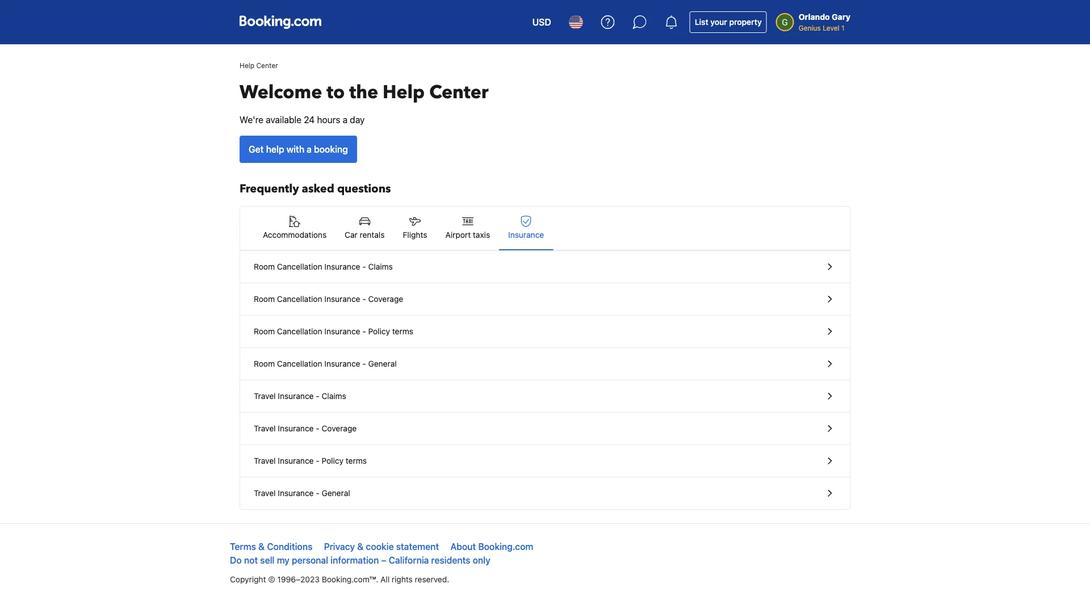 Task type: vqa. For each thing, say whether or not it's contained in the screenshot.
and
no



Task type: describe. For each thing, give the bounding box(es) containing it.
1996–2023
[[277, 575, 320, 585]]

& for terms
[[259, 542, 265, 553]]

policy inside button
[[322, 456, 344, 466]]

travel insurance - claims
[[254, 392, 346, 401]]

do not sell my personal information – california residents only link
[[230, 555, 491, 566]]

property
[[730, 17, 762, 27]]

1 vertical spatial claims
[[322, 392, 346, 401]]

0 horizontal spatial general
[[322, 489, 350, 498]]

we're available 24 hours a day
[[240, 114, 365, 125]]

room cancellation insurance - claims button
[[240, 251, 850, 283]]

travel for travel insurance - policy terms
[[254, 456, 276, 466]]

accommodations
[[263, 230, 327, 240]]

1
[[842, 24, 845, 32]]

- up the travel insurance - policy terms
[[316, 424, 320, 433]]

orlando gary genius level 1
[[799, 12, 851, 32]]

1 horizontal spatial coverage
[[368, 295, 404, 304]]

travel insurance - claims button
[[240, 381, 850, 413]]

not
[[244, 555, 258, 566]]

- down room cancellation insurance - coverage
[[363, 327, 366, 336]]

terms
[[230, 542, 256, 553]]

usd
[[533, 17, 552, 28]]

welcome
[[240, 80, 322, 105]]

1 horizontal spatial claims
[[368, 262, 393, 272]]

insurance down travel insurance - claims
[[278, 424, 314, 433]]

room cancellation insurance - general
[[254, 359, 397, 369]]

get help with a booking
[[249, 144, 348, 155]]

gary
[[832, 12, 851, 22]]

taxis
[[473, 230, 490, 240]]

accommodations button
[[254, 207, 336, 250]]

- down room cancellation insurance - policy terms
[[363, 359, 366, 369]]

flights button
[[394, 207, 437, 250]]

all
[[381, 575, 390, 585]]

list
[[695, 17, 709, 27]]

1 vertical spatial center
[[430, 80, 489, 105]]

- inside button
[[316, 456, 320, 466]]

terms inside button
[[392, 327, 414, 336]]

usd button
[[526, 9, 558, 36]]

policy inside button
[[368, 327, 390, 336]]

copyright © 1996–2023 booking.com™. all rights reserved.
[[230, 575, 450, 585]]

travel insurance - general button
[[240, 478, 850, 510]]

& for privacy
[[357, 542, 364, 553]]

about
[[451, 542, 476, 553]]

room for room cancellation insurance - policy terms
[[254, 327, 275, 336]]

with
[[287, 144, 305, 155]]

list your property
[[695, 17, 762, 27]]

insurance inside tab list
[[509, 230, 544, 240]]

room cancellation insurance - policy terms button
[[240, 316, 850, 348]]

frequently asked questions
[[240, 181, 391, 197]]

insurance up room cancellation insurance - policy terms
[[325, 295, 360, 304]]

travel insurance - coverage
[[254, 424, 357, 433]]

0 vertical spatial center
[[257, 61, 278, 69]]

get
[[249, 144, 264, 155]]

about booking.com do not sell my personal information – california residents only
[[230, 542, 534, 566]]

car rentals button
[[336, 207, 394, 250]]

booking
[[314, 144, 348, 155]]

a inside button
[[307, 144, 312, 155]]

- down room cancellation insurance - general
[[316, 392, 320, 401]]

room cancellation insurance - coverage button
[[240, 283, 850, 316]]

available
[[266, 114, 302, 125]]

©
[[268, 575, 275, 585]]

about booking.com link
[[451, 542, 534, 553]]

0 vertical spatial help
[[240, 61, 255, 69]]

booking.com™.
[[322, 575, 379, 585]]

terms inside button
[[346, 456, 367, 466]]

airport taxis button
[[437, 207, 499, 250]]

travel for travel insurance - coverage
[[254, 424, 276, 433]]

room for room cancellation insurance - claims
[[254, 262, 275, 272]]

travel insurance - policy terms button
[[240, 445, 850, 478]]

travel insurance - general
[[254, 489, 350, 498]]

statement
[[396, 542, 439, 553]]

0 vertical spatial a
[[343, 114, 348, 125]]

booking.com
[[479, 542, 534, 553]]

room cancellation insurance - claims
[[254, 262, 393, 272]]

insurance down the travel insurance - policy terms
[[278, 489, 314, 498]]

get help with a booking button
[[240, 136, 357, 163]]

cancellation for room cancellation insurance - claims
[[277, 262, 322, 272]]

cancellation for room cancellation insurance - policy terms
[[277, 327, 322, 336]]

my
[[277, 555, 290, 566]]



Task type: locate. For each thing, give the bounding box(es) containing it.
cancellation down accommodations
[[277, 262, 322, 272]]

car rentals
[[345, 230, 385, 240]]

orlando
[[799, 12, 830, 22]]

4 room from the top
[[254, 359, 275, 369]]

0 horizontal spatial terms
[[346, 456, 367, 466]]

terms
[[392, 327, 414, 336], [346, 456, 367, 466]]

1 vertical spatial policy
[[322, 456, 344, 466]]

2 cancellation from the top
[[277, 295, 322, 304]]

room
[[254, 262, 275, 272], [254, 295, 275, 304], [254, 327, 275, 336], [254, 359, 275, 369]]

- down the car rentals
[[363, 262, 366, 272]]

room cancellation insurance - coverage
[[254, 295, 404, 304]]

frequently
[[240, 181, 299, 197]]

privacy
[[324, 542, 355, 553]]

california
[[389, 555, 429, 566]]

privacy & cookie statement link
[[324, 542, 439, 553]]

0 vertical spatial general
[[368, 359, 397, 369]]

0 vertical spatial policy
[[368, 327, 390, 336]]

help
[[266, 144, 284, 155]]

claims down room cancellation insurance - general
[[322, 392, 346, 401]]

your
[[711, 17, 728, 27]]

cookie
[[366, 542, 394, 553]]

-
[[363, 262, 366, 272], [363, 295, 366, 304], [363, 327, 366, 336], [363, 359, 366, 369], [316, 392, 320, 401], [316, 424, 320, 433], [316, 456, 320, 466], [316, 489, 320, 498]]

& up do not sell my personal information – california residents only link
[[357, 542, 364, 553]]

4 travel from the top
[[254, 489, 276, 498]]

travel up travel insurance - general
[[254, 456, 276, 466]]

1 horizontal spatial center
[[430, 80, 489, 105]]

to
[[327, 80, 345, 105]]

rentals
[[360, 230, 385, 240]]

1 vertical spatial terms
[[346, 456, 367, 466]]

room for room cancellation insurance - coverage
[[254, 295, 275, 304]]

0 vertical spatial claims
[[368, 262, 393, 272]]

a
[[343, 114, 348, 125], [307, 144, 312, 155]]

–
[[381, 555, 387, 566]]

1 horizontal spatial &
[[357, 542, 364, 553]]

do
[[230, 555, 242, 566]]

0 horizontal spatial policy
[[322, 456, 344, 466]]

airport
[[446, 230, 471, 240]]

3 cancellation from the top
[[277, 327, 322, 336]]

insurance
[[509, 230, 544, 240], [325, 262, 360, 272], [325, 295, 360, 304], [325, 327, 360, 336], [325, 359, 360, 369], [278, 392, 314, 401], [278, 424, 314, 433], [278, 456, 314, 466], [278, 489, 314, 498]]

&
[[259, 542, 265, 553], [357, 542, 364, 553]]

terms & conditions
[[230, 542, 313, 553]]

1 horizontal spatial general
[[368, 359, 397, 369]]

room cancellation insurance - policy terms
[[254, 327, 414, 336]]

hours
[[317, 114, 341, 125]]

0 horizontal spatial help
[[240, 61, 255, 69]]

1 room from the top
[[254, 262, 275, 272]]

insurance inside button
[[278, 456, 314, 466]]

residents
[[432, 555, 471, 566]]

personal
[[292, 555, 329, 566]]

we're
[[240, 114, 264, 125]]

flights
[[403, 230, 428, 240]]

24
[[304, 114, 315, 125]]

1 vertical spatial coverage
[[322, 424, 357, 433]]

level
[[823, 24, 840, 32]]

information
[[331, 555, 379, 566]]

3 travel from the top
[[254, 456, 276, 466]]

the
[[350, 80, 378, 105]]

cancellation for room cancellation insurance - general
[[277, 359, 322, 369]]

4 cancellation from the top
[[277, 359, 322, 369]]

welcome to the help center
[[240, 80, 489, 105]]

0 horizontal spatial claims
[[322, 392, 346, 401]]

general
[[368, 359, 397, 369], [322, 489, 350, 498]]

conditions
[[267, 542, 313, 553]]

tab list
[[240, 207, 850, 251]]

insurance down car
[[325, 262, 360, 272]]

coverage
[[368, 295, 404, 304], [322, 424, 357, 433]]

cancellation down room cancellation insurance - claims
[[277, 295, 322, 304]]

1 vertical spatial general
[[322, 489, 350, 498]]

travel down travel insurance - claims
[[254, 424, 276, 433]]

a left day
[[343, 114, 348, 125]]

asked
[[302, 181, 335, 197]]

travel for travel insurance - general
[[254, 489, 276, 498]]

center
[[257, 61, 278, 69], [430, 80, 489, 105]]

insurance up travel insurance - coverage
[[278, 392, 314, 401]]

genius
[[799, 24, 821, 32]]

help up welcome
[[240, 61, 255, 69]]

insurance up room cancellation insurance - claims button at top
[[509, 230, 544, 240]]

day
[[350, 114, 365, 125]]

insurance up travel insurance - general
[[278, 456, 314, 466]]

a right with
[[307, 144, 312, 155]]

rights
[[392, 575, 413, 585]]

0 horizontal spatial center
[[257, 61, 278, 69]]

tab list containing accommodations
[[240, 207, 850, 251]]

1 travel from the top
[[254, 392, 276, 401]]

travel insurance - coverage button
[[240, 413, 850, 445]]

claims down rentals
[[368, 262, 393, 272]]

2 room from the top
[[254, 295, 275, 304]]

help right the
[[383, 80, 425, 105]]

help
[[240, 61, 255, 69], [383, 80, 425, 105]]

travel insurance - policy terms
[[254, 456, 367, 466]]

list your property link
[[690, 11, 767, 33]]

0 vertical spatial terms
[[392, 327, 414, 336]]

help center
[[240, 61, 278, 69]]

travel up 'terms & conditions'
[[254, 489, 276, 498]]

travel for travel insurance - claims
[[254, 392, 276, 401]]

cancellation up room cancellation insurance - general
[[277, 327, 322, 336]]

insurance button
[[499, 207, 554, 250]]

claims
[[368, 262, 393, 272], [322, 392, 346, 401]]

cancellation
[[277, 262, 322, 272], [277, 295, 322, 304], [277, 327, 322, 336], [277, 359, 322, 369]]

airport taxis
[[446, 230, 490, 240]]

sell
[[260, 555, 275, 566]]

1 horizontal spatial help
[[383, 80, 425, 105]]

policy
[[368, 327, 390, 336], [322, 456, 344, 466]]

travel inside button
[[254, 456, 276, 466]]

reserved.
[[415, 575, 450, 585]]

& up sell
[[259, 542, 265, 553]]

room for room cancellation insurance - general
[[254, 359, 275, 369]]

0 horizontal spatial a
[[307, 144, 312, 155]]

- down travel insurance - coverage
[[316, 456, 320, 466]]

3 room from the top
[[254, 327, 275, 336]]

1 vertical spatial help
[[383, 80, 425, 105]]

- down the travel insurance - policy terms
[[316, 489, 320, 498]]

0 horizontal spatial &
[[259, 542, 265, 553]]

1 horizontal spatial terms
[[392, 327, 414, 336]]

0 vertical spatial coverage
[[368, 295, 404, 304]]

1 cancellation from the top
[[277, 262, 322, 272]]

travel up travel insurance - coverage
[[254, 392, 276, 401]]

copyright
[[230, 575, 266, 585]]

1 & from the left
[[259, 542, 265, 553]]

questions
[[337, 181, 391, 197]]

insurance down room cancellation insurance - coverage
[[325, 327, 360, 336]]

cancellation for room cancellation insurance - coverage
[[277, 295, 322, 304]]

terms & conditions link
[[230, 542, 313, 553]]

car
[[345, 230, 358, 240]]

booking.com online hotel reservations image
[[240, 15, 322, 29]]

2 & from the left
[[357, 542, 364, 553]]

only
[[473, 555, 491, 566]]

2 travel from the top
[[254, 424, 276, 433]]

insurance down room cancellation insurance - policy terms
[[325, 359, 360, 369]]

0 horizontal spatial coverage
[[322, 424, 357, 433]]

1 horizontal spatial policy
[[368, 327, 390, 336]]

1 horizontal spatial a
[[343, 114, 348, 125]]

cancellation up travel insurance - claims
[[277, 359, 322, 369]]

room cancellation insurance - general button
[[240, 348, 850, 381]]

1 vertical spatial a
[[307, 144, 312, 155]]

privacy & cookie statement
[[324, 542, 439, 553]]

- up room cancellation insurance - policy terms
[[363, 295, 366, 304]]



